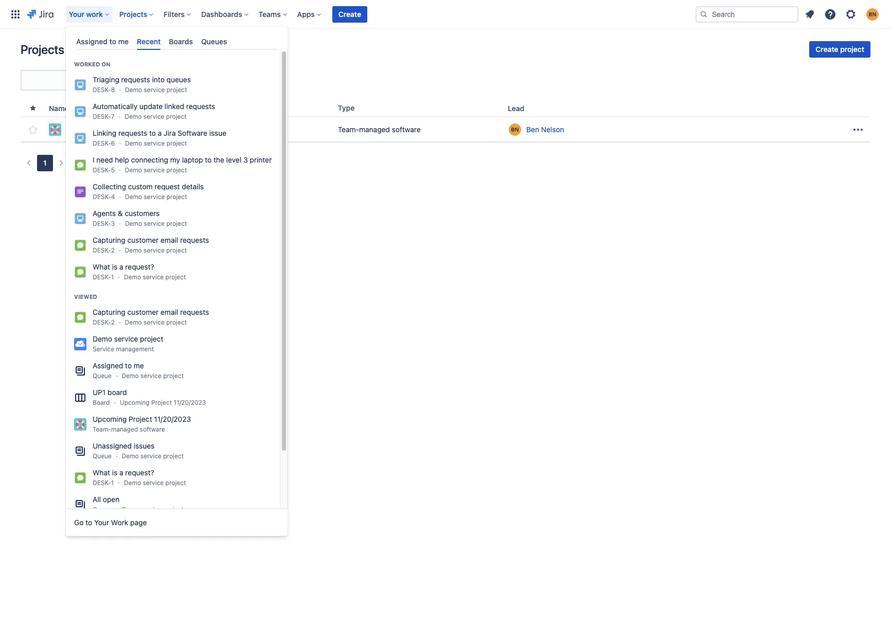 Task type: locate. For each thing, give the bounding box(es) containing it.
managed
[[359, 125, 390, 134], [111, 426, 138, 433]]

queue down all open
[[93, 506, 112, 514]]

team-managed software
[[338, 125, 421, 134]]

2
[[111, 247, 115, 254], [111, 319, 115, 326]]

project down '7'
[[101, 124, 125, 133]]

0 vertical spatial customer
[[127, 236, 159, 245]]

1 vertical spatial managed
[[111, 426, 138, 433]]

1 vertical spatial 2
[[111, 319, 115, 326]]

issues
[[134, 442, 155, 450]]

3 down agents at the left
[[111, 220, 115, 228]]

capturing customer email requests up demo service project service management
[[93, 308, 209, 317]]

team- down type
[[338, 125, 359, 134]]

0 horizontal spatial managed
[[111, 426, 138, 433]]

desk- up viewed
[[93, 273, 111, 281]]

1 vertical spatial what
[[93, 468, 110, 477]]

1 vertical spatial is
[[112, 468, 117, 477]]

1 vertical spatial capturing
[[93, 308, 125, 317]]

desk-5
[[93, 166, 115, 174]]

capturing
[[93, 236, 125, 245], [93, 308, 125, 317]]

nelson
[[541, 125, 564, 134]]

what is a request? down desk-3
[[93, 263, 154, 271]]

desk-1 up all open
[[93, 479, 114, 487]]

1 horizontal spatial managed
[[359, 125, 390, 134]]

2 request? from the top
[[125, 468, 154, 477]]

demo service project service management
[[93, 335, 163, 353]]

1 horizontal spatial your
[[94, 518, 109, 527]]

next image
[[55, 157, 67, 169]]

triaging
[[93, 75, 119, 84]]

0 vertical spatial 1
[[43, 158, 47, 167]]

service
[[93, 345, 114, 353]]

1 vertical spatial team-
[[93, 426, 111, 433]]

0 horizontal spatial your
[[69, 10, 84, 18]]

0 vertical spatial capturing
[[93, 236, 125, 245]]

queue
[[93, 372, 112, 380], [93, 452, 112, 460], [93, 506, 112, 514]]

1 vertical spatial desk-2
[[93, 319, 115, 326]]

desk- up service
[[93, 319, 111, 326]]

managed inside the upcoming project 11/20/2023 team-managed software
[[111, 426, 138, 433]]

customer
[[127, 236, 159, 245], [127, 308, 159, 317]]

capturing down viewed
[[93, 308, 125, 317]]

go to your work page link
[[66, 512, 288, 533]]

0 vertical spatial project
[[101, 124, 125, 133]]

2 vertical spatial queue
[[93, 506, 112, 514]]

email
[[161, 236, 178, 245], [161, 308, 178, 317]]

1 customer from the top
[[127, 236, 159, 245]]

lead button
[[504, 102, 537, 114]]

8
[[111, 86, 115, 94]]

1 horizontal spatial 3
[[243, 155, 248, 164]]

0 vertical spatial what
[[93, 263, 110, 271]]

desk-2
[[93, 247, 115, 254], [93, 319, 115, 326]]

desk-1
[[93, 273, 114, 281], [93, 479, 114, 487]]

to down automatically update linked requests
[[149, 129, 156, 137]]

apps button
[[294, 6, 325, 22]]

0 horizontal spatial create
[[339, 10, 361, 18]]

details
[[182, 182, 204, 191]]

1 vertical spatial jira
[[164, 129, 176, 137]]

4 desk- from the top
[[93, 166, 111, 174]]

level
[[226, 155, 241, 164]]

upcoming
[[65, 124, 99, 133], [120, 399, 150, 407], [93, 415, 127, 424]]

more image
[[852, 123, 864, 136]]

assigned up worked on
[[76, 37, 108, 46]]

customer down customers
[[127, 236, 159, 245]]

1 vertical spatial create
[[816, 45, 839, 54]]

1 vertical spatial email
[[161, 308, 178, 317]]

1 vertical spatial capturing customer email requests
[[93, 308, 209, 317]]

create inside "button"
[[339, 10, 361, 18]]

tab list
[[72, 33, 282, 50]]

desk-2 up service
[[93, 319, 115, 326]]

2 vertical spatial 1
[[111, 479, 114, 487]]

0 vertical spatial queue
[[93, 372, 112, 380]]

is
[[112, 263, 117, 271], [112, 468, 117, 477]]

banner
[[0, 0, 891, 29]]

dashboards button
[[198, 6, 252, 22]]

0 vertical spatial email
[[161, 236, 178, 245]]

None text field
[[22, 73, 122, 87]]

desk-2 down desk-3
[[93, 247, 115, 254]]

0 vertical spatial 2
[[111, 247, 115, 254]]

software left clear image
[[165, 76, 190, 84]]

assigned
[[76, 37, 108, 46], [93, 361, 123, 370]]

appswitcher icon image
[[9, 8, 22, 20]]

upcoming project 11/20/2023
[[65, 124, 164, 133], [120, 399, 206, 407]]

4
[[111, 193, 115, 201]]

capturing down desk-3
[[93, 236, 125, 245]]

1 horizontal spatial software
[[392, 125, 421, 134]]

1 button
[[37, 155, 53, 171]]

1 queue from the top
[[93, 372, 112, 380]]

desk-
[[93, 86, 111, 94], [93, 113, 111, 121], [93, 140, 111, 147], [93, 166, 111, 174], [93, 193, 111, 201], [93, 220, 111, 228], [93, 247, 111, 254], [93, 273, 111, 281], [93, 319, 111, 326], [93, 479, 111, 487]]

1 desk-1 from the top
[[93, 273, 114, 281]]

previous image
[[23, 157, 35, 169]]

search image
[[700, 10, 708, 18]]

software inside the upcoming project 11/20/2023 team-managed software
[[140, 426, 165, 433]]

0 horizontal spatial team-
[[93, 426, 111, 433]]

desk-1 up viewed
[[93, 273, 114, 281]]

banner containing your work
[[0, 0, 891, 29]]

desk- down need
[[93, 166, 111, 174]]

0 vertical spatial software
[[165, 76, 190, 84]]

settings image
[[845, 8, 857, 20]]

assigned for queue
[[93, 361, 123, 370]]

update
[[139, 102, 163, 111]]

software left issue
[[178, 129, 207, 137]]

laptop
[[182, 155, 203, 164]]

1 horizontal spatial create
[[816, 45, 839, 54]]

desk- up all open
[[93, 479, 111, 487]]

create project
[[816, 45, 864, 54]]

0 vertical spatial upcoming project 11/20/2023
[[65, 124, 164, 133]]

desk- down collecting
[[93, 193, 111, 201]]

1 vertical spatial assigned
[[93, 361, 123, 370]]

0 vertical spatial your
[[69, 10, 84, 18]]

1 vertical spatial me
[[134, 361, 144, 370]]

projects down appswitcher icon
[[21, 42, 64, 57]]

is down unassigned
[[112, 468, 117, 477]]

desk- up the linking
[[93, 113, 111, 121]]

0 vertical spatial capturing customer email requests
[[93, 236, 209, 245]]

requests
[[121, 75, 150, 84], [186, 102, 215, 111], [118, 129, 147, 137], [180, 236, 209, 245], [180, 308, 209, 317]]

to down management
[[125, 361, 132, 370]]

project up 'issues'
[[129, 415, 152, 424]]

2 vertical spatial a
[[119, 468, 123, 477]]

2 capturing customer email requests from the top
[[93, 308, 209, 317]]

me left recent
[[118, 37, 129, 46]]

3 desk- from the top
[[93, 140, 111, 147]]

2 down desk-3
[[111, 247, 115, 254]]

queue up up1
[[93, 372, 112, 380]]

desk- down agents at the left
[[93, 220, 111, 228]]

unassigned issues
[[93, 442, 155, 450]]

0 horizontal spatial software
[[140, 426, 165, 433]]

assigned to me up on
[[76, 37, 129, 46]]

collecting custom request details
[[93, 182, 204, 191]]

1 horizontal spatial projects
[[119, 10, 147, 18]]

project up the upcoming project 11/20/2023 team-managed software on the left bottom of page
[[151, 399, 172, 407]]

a
[[158, 129, 162, 137], [119, 263, 123, 271], [119, 468, 123, 477]]

1 vertical spatial customer
[[127, 308, 159, 317]]

0 vertical spatial desk-2
[[93, 247, 115, 254]]

1 vertical spatial a
[[119, 263, 123, 271]]

demo service project
[[125, 86, 187, 94], [125, 113, 187, 121], [125, 140, 187, 147], [125, 166, 187, 174], [125, 193, 187, 201], [125, 220, 187, 228], [125, 247, 187, 254], [124, 273, 186, 281], [125, 319, 187, 326], [122, 372, 184, 380], [122, 452, 184, 460], [124, 479, 186, 487], [122, 506, 184, 514]]

upcoming project 11/20/2023 down '7'
[[65, 124, 164, 133]]

2 what is a request? from the top
[[93, 468, 154, 477]]

0 vertical spatial desk-1
[[93, 273, 114, 281]]

queue for all
[[93, 506, 112, 514]]

create button
[[332, 6, 367, 22]]

service
[[144, 86, 165, 94], [143, 113, 164, 121], [144, 140, 165, 147], [144, 166, 165, 174], [144, 193, 165, 201], [144, 220, 165, 228], [144, 247, 165, 254], [143, 273, 164, 281], [144, 319, 165, 326], [114, 335, 138, 343], [140, 372, 161, 380], [140, 452, 161, 460], [143, 479, 164, 487], [140, 506, 161, 514]]

queues
[[167, 75, 191, 84]]

2 vertical spatial project
[[129, 415, 152, 424]]

what is a request? down unassigned issues
[[93, 468, 154, 477]]

1 vertical spatial assigned to me
[[93, 361, 144, 370]]

your work button
[[66, 6, 113, 22]]

8 desk- from the top
[[93, 273, 111, 281]]

1 what is a request? from the top
[[93, 263, 154, 271]]

0 vertical spatial team-
[[338, 125, 359, 134]]

jira left queues
[[152, 76, 163, 84]]

create for create
[[339, 10, 361, 18]]

2 vertical spatial upcoming
[[93, 415, 127, 424]]

customer up demo service project service management
[[127, 308, 159, 317]]

primary element
[[6, 0, 696, 29]]

ben nelson
[[526, 125, 564, 134]]

Search field
[[696, 6, 799, 22]]

0 vertical spatial create
[[339, 10, 361, 18]]

desk-3
[[93, 220, 115, 228]]

ben
[[526, 125, 539, 134]]

create inside button
[[816, 45, 839, 54]]

0 vertical spatial me
[[118, 37, 129, 46]]

i
[[93, 155, 94, 164]]

1 email from the top
[[161, 236, 178, 245]]

0 vertical spatial is
[[112, 263, 117, 271]]

1 vertical spatial 3
[[111, 220, 115, 228]]

1 vertical spatial queue
[[93, 452, 112, 460]]

2 up demo service project service management
[[111, 319, 115, 326]]

demo
[[125, 86, 142, 94], [125, 113, 142, 121], [125, 140, 142, 147], [125, 166, 142, 174], [125, 193, 142, 201], [125, 220, 142, 228], [125, 247, 142, 254], [124, 273, 141, 281], [125, 319, 142, 326], [93, 335, 112, 343], [122, 372, 139, 380], [122, 452, 139, 460], [124, 479, 141, 487], [122, 506, 139, 514]]

projects
[[119, 10, 147, 18], [21, 42, 64, 57]]

boards
[[169, 37, 193, 46]]

jira down linked
[[164, 129, 176, 137]]

1 capturing from the top
[[93, 236, 125, 245]]

project
[[840, 45, 864, 54], [167, 86, 187, 94], [166, 113, 187, 121], [167, 140, 187, 147], [166, 166, 187, 174], [167, 193, 187, 201], [166, 220, 187, 228], [166, 247, 187, 254], [165, 273, 186, 281], [166, 319, 187, 326], [140, 335, 163, 343], [163, 372, 184, 380], [163, 452, 184, 460], [165, 479, 186, 487], [163, 506, 184, 514]]

1 vertical spatial desk-1
[[93, 479, 114, 487]]

me down management
[[134, 361, 144, 370]]

capturing customer email requests down customers
[[93, 236, 209, 245]]

0 horizontal spatial me
[[118, 37, 129, 46]]

1 capturing customer email requests from the top
[[93, 236, 209, 245]]

0 horizontal spatial jira
[[152, 76, 163, 84]]

queue down unassigned
[[93, 452, 112, 460]]

go to your work page
[[74, 518, 147, 527]]

create for create project
[[816, 45, 839, 54]]

upcoming project 11/20/2023 link
[[49, 123, 228, 136]]

project inside demo service project service management
[[140, 335, 163, 343]]

1 vertical spatial what is a request?
[[93, 468, 154, 477]]

your inside popup button
[[69, 10, 84, 18]]

2 queue from the top
[[93, 452, 112, 460]]

team- up unassigned
[[93, 426, 111, 433]]

star upcoming project 11/20/2023 image
[[27, 123, 39, 136]]

0 vertical spatial request?
[[125, 263, 154, 271]]

automatically
[[93, 102, 138, 111]]

2 desk-1 from the top
[[93, 479, 114, 487]]

name
[[49, 104, 69, 112]]

me for queue
[[134, 361, 144, 370]]

0 vertical spatial assigned
[[76, 37, 108, 46]]

assigned to me down service
[[93, 361, 144, 370]]

what
[[93, 263, 110, 271], [93, 468, 110, 477]]

3 queue from the top
[[93, 506, 112, 514]]

apps
[[297, 10, 315, 18]]

1 vertical spatial request?
[[125, 468, 154, 477]]

3 right level
[[243, 155, 248, 164]]

create down help image
[[816, 45, 839, 54]]

type
[[338, 103, 355, 112]]

jira image
[[27, 8, 53, 20], [27, 8, 53, 20]]

1 vertical spatial projects
[[21, 42, 64, 57]]

projects up recent
[[119, 10, 147, 18]]

your
[[69, 10, 84, 18], [94, 518, 109, 527]]

create
[[339, 10, 361, 18], [816, 45, 839, 54]]

what up the all
[[93, 468, 110, 477]]

1 horizontal spatial me
[[134, 361, 144, 370]]

1 vertical spatial software
[[140, 426, 165, 433]]

0 horizontal spatial 3
[[111, 220, 115, 228]]

assigned down service
[[93, 361, 123, 370]]

is down desk-3
[[112, 263, 117, 271]]

0 vertical spatial what is a request?
[[93, 263, 154, 271]]

desk- down the linking
[[93, 140, 111, 147]]

to right go
[[86, 518, 92, 527]]

0 vertical spatial projects
[[119, 10, 147, 18]]

0 vertical spatial assigned to me
[[76, 37, 129, 46]]

what is a request?
[[93, 263, 154, 271], [93, 468, 154, 477]]

0 vertical spatial 3
[[243, 155, 248, 164]]

me
[[118, 37, 129, 46], [134, 361, 144, 370]]

connecting
[[131, 155, 168, 164]]

upcoming project 11/20/2023 up the upcoming project 11/20/2023 team-managed software on the left bottom of page
[[120, 399, 206, 407]]

desk- down triaging at the top left
[[93, 86, 111, 94]]

viewed
[[74, 293, 97, 300]]

create right apps popup button
[[339, 10, 361, 18]]

to up on
[[109, 37, 116, 46]]

what up viewed
[[93, 263, 110, 271]]

6 desk- from the top
[[93, 220, 111, 228]]

1 horizontal spatial jira
[[164, 129, 176, 137]]

desk- down desk-3
[[93, 247, 111, 254]]

2 vertical spatial 11/20/2023
[[154, 415, 191, 424]]

tab list containing assigned to me
[[72, 33, 282, 50]]



Task type: vqa. For each thing, say whether or not it's contained in the screenshot.


Task type: describe. For each thing, give the bounding box(es) containing it.
linking requests to a jira software issue
[[93, 129, 226, 137]]

up1
[[93, 388, 106, 397]]

&
[[118, 209, 123, 218]]

clear image
[[192, 76, 201, 84]]

1 vertical spatial upcoming project 11/20/2023
[[120, 399, 206, 407]]

projects inside dropdown button
[[119, 10, 147, 18]]

7
[[111, 113, 115, 121]]

2 what from the top
[[93, 468, 110, 477]]

2 desk- from the top
[[93, 113, 111, 121]]

team- inside the upcoming project 11/20/2023 team-managed software
[[93, 426, 111, 433]]

up1 board
[[93, 388, 127, 397]]

name button
[[45, 102, 83, 114]]

to left the
[[205, 155, 212, 164]]

the
[[214, 155, 224, 164]]

i need help connecting my laptop to the level 3 printer
[[93, 155, 272, 164]]

filters button
[[161, 6, 195, 22]]

create project button
[[810, 41, 871, 58]]

desk-8
[[93, 86, 115, 94]]

page
[[130, 518, 147, 527]]

queue for unassigned
[[93, 452, 112, 460]]

0 horizontal spatial projects
[[21, 42, 64, 57]]

1 vertical spatial 1
[[111, 273, 114, 281]]

upcoming project 11/20/2023 team-managed software
[[93, 415, 191, 433]]

ben nelson link
[[526, 124, 564, 135]]

work
[[86, 10, 103, 18]]

assigned for recent
[[76, 37, 108, 46]]

lead
[[508, 104, 524, 112]]

all open
[[93, 495, 120, 504]]

project inside the upcoming project 11/20/2023 team-managed software
[[129, 415, 152, 424]]

project inside upcoming project 11/20/2023 link
[[101, 124, 125, 133]]

request
[[155, 182, 180, 191]]

project inside button
[[840, 45, 864, 54]]

recent
[[137, 37, 161, 46]]

2 2 from the top
[[111, 319, 115, 326]]

5
[[111, 166, 115, 174]]

customers
[[125, 209, 160, 218]]

help
[[115, 155, 129, 164]]

open
[[103, 495, 120, 504]]

1 desk- from the top
[[93, 86, 111, 94]]

on
[[102, 61, 110, 68]]

me for recent
[[118, 37, 129, 46]]

management
[[116, 345, 154, 353]]

help image
[[824, 8, 837, 20]]

need
[[96, 155, 113, 164]]

0 vertical spatial upcoming
[[65, 124, 99, 133]]

worked on
[[74, 61, 110, 68]]

board
[[108, 388, 127, 397]]

my
[[170, 155, 180, 164]]

2 capturing from the top
[[93, 308, 125, 317]]

2 customer from the top
[[127, 308, 159, 317]]

0 vertical spatial software
[[392, 125, 421, 134]]

service inside demo service project service management
[[114, 335, 138, 343]]

0 vertical spatial managed
[[359, 125, 390, 134]]

1 vertical spatial software
[[178, 129, 207, 137]]

desk-4
[[93, 193, 115, 201]]

collecting
[[93, 182, 126, 191]]

triaging requests into queues
[[93, 75, 191, 84]]

issue
[[209, 129, 226, 137]]

queue for assigned
[[93, 372, 112, 380]]

7 desk- from the top
[[93, 247, 111, 254]]

linking
[[93, 129, 116, 137]]

10 desk- from the top
[[93, 479, 111, 487]]

1 vertical spatial your
[[94, 518, 109, 527]]

upcoming inside the upcoming project 11/20/2023 team-managed software
[[93, 415, 127, 424]]

teams button
[[256, 6, 291, 22]]

agents & customers
[[93, 209, 160, 218]]

assigned to me for recent
[[76, 37, 129, 46]]

your work
[[69, 10, 103, 18]]

automatically update linked requests
[[93, 102, 215, 111]]

1 what from the top
[[93, 263, 110, 271]]

11/20/2023 inside the upcoming project 11/20/2023 team-managed software
[[154, 415, 191, 424]]

notifications image
[[804, 8, 816, 20]]

dashboards
[[201, 10, 242, 18]]

2 is from the top
[[112, 468, 117, 477]]

queues
[[201, 37, 227, 46]]

1 vertical spatial upcoming
[[120, 399, 150, 407]]

desk-7
[[93, 113, 115, 121]]

work
[[111, 518, 128, 527]]

5 desk- from the top
[[93, 193, 111, 201]]

filters
[[164, 10, 185, 18]]

demo inside demo service project service management
[[93, 335, 112, 343]]

agents
[[93, 209, 116, 218]]

jira software
[[152, 76, 190, 84]]

worked
[[74, 61, 100, 68]]

2 email from the top
[[161, 308, 178, 317]]

your profile and settings image
[[867, 8, 879, 20]]

unassigned
[[93, 442, 132, 450]]

1 horizontal spatial team-
[[338, 125, 359, 134]]

1 vertical spatial project
[[151, 399, 172, 407]]

1 vertical spatial 11/20/2023
[[174, 399, 206, 407]]

9 desk- from the top
[[93, 319, 111, 326]]

upcoming project 11/20/2023 inside upcoming project 11/20/2023 link
[[65, 124, 164, 133]]

printer
[[250, 155, 272, 164]]

2 desk-2 from the top
[[93, 319, 115, 326]]

all
[[93, 495, 101, 504]]

desk-6
[[93, 140, 115, 147]]

board
[[93, 399, 110, 407]]

into
[[152, 75, 165, 84]]

1 inside button
[[43, 158, 47, 167]]

6
[[111, 140, 115, 147]]

1 desk-2 from the top
[[93, 247, 115, 254]]

custom
[[128, 182, 153, 191]]

assigned to me for queue
[[93, 361, 144, 370]]

go
[[74, 518, 84, 527]]

linked
[[165, 102, 184, 111]]

teams
[[259, 10, 281, 18]]

1 2 from the top
[[111, 247, 115, 254]]

1 is from the top
[[112, 263, 117, 271]]

0 vertical spatial jira
[[152, 76, 163, 84]]

1 request? from the top
[[125, 263, 154, 271]]

0 vertical spatial a
[[158, 129, 162, 137]]

projects button
[[116, 6, 158, 22]]

0 vertical spatial 11/20/2023
[[127, 124, 164, 133]]



